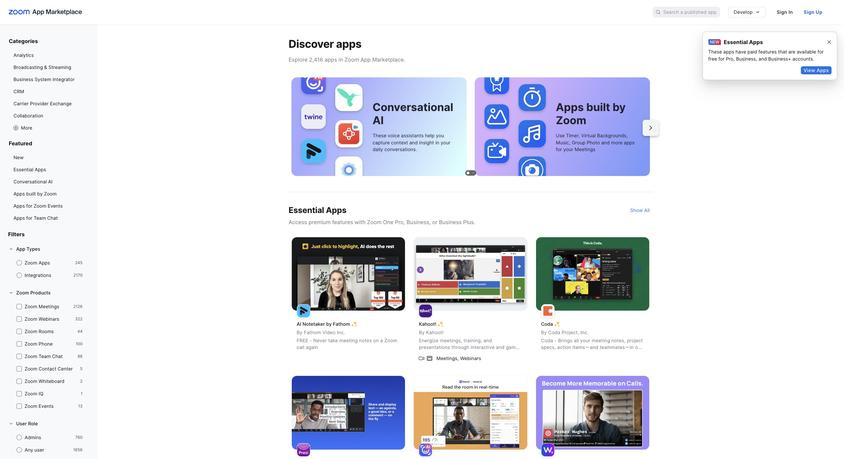 Task type: locate. For each thing, give the bounding box(es) containing it.
0 vertical spatial essential apps
[[724, 39, 763, 46]]

and down the assistants
[[410, 140, 418, 146]]

by inside "link"
[[37, 191, 43, 197]]

conversational ai down essential apps link
[[13, 179, 53, 185]]

0 horizontal spatial these
[[373, 133, 387, 139]]

0 horizontal spatial conversational ai
[[13, 179, 53, 185]]

by inside by fathom video inc. free - never take meeting notes on a zoom call again
[[297, 330, 303, 336]]

1 horizontal spatial apps built by zoom
[[556, 101, 626, 127]]

voice
[[388, 133, 400, 139]]

apps
[[750, 39, 763, 46], [817, 67, 829, 73], [556, 101, 584, 114], [35, 167, 46, 173], [13, 191, 25, 197], [13, 203, 25, 209], [326, 206, 347, 215], [13, 215, 25, 221], [39, 260, 50, 266]]

1 horizontal spatial by
[[419, 330, 425, 336]]

2170
[[73, 273, 83, 278]]

zoom down zoom products
[[25, 304, 37, 310]]

ai down essential apps link
[[48, 179, 53, 185]]

zoom up the zoom iq
[[25, 379, 37, 385]]

0 horizontal spatial app
[[16, 246, 25, 252]]

your up itemsーand
[[581, 338, 591, 344]]

1 horizontal spatial these
[[709, 49, 722, 55]]

provider
[[30, 101, 49, 107]]

explore
[[289, 56, 308, 63]]

1 vertical spatial chat
[[52, 354, 63, 360]]

- left brings
[[555, 338, 557, 344]]

meeting right take
[[340, 338, 358, 344]]

1 vertical spatial webinars
[[460, 356, 482, 362]]

search a published app element
[[653, 7, 720, 18]]

1 vertical spatial team
[[39, 354, 51, 360]]

and left business+
[[759, 56, 767, 62]]

free
[[297, 338, 308, 344]]

sign left the up
[[804, 9, 815, 15]]

1 horizontal spatial meeting
[[592, 338, 610, 344]]

2 horizontal spatial your
[[581, 338, 591, 344]]

events
[[48, 203, 63, 209], [39, 404, 54, 410]]

2 horizontal spatial by
[[613, 101, 626, 114]]

team down phone
[[39, 354, 51, 360]]

in
[[789, 9, 793, 15]]

inc. up take
[[337, 330, 345, 336]]

contact
[[39, 366, 56, 372]]

categories
[[9, 38, 38, 45]]

by up apps for zoom events
[[37, 191, 43, 197]]

1 vertical spatial app
[[16, 246, 25, 252]]

analytics link
[[8, 50, 89, 61]]

2 meeting from the left
[[592, 338, 610, 344]]

business, down paid
[[737, 56, 758, 62]]

1 vertical spatial kahoot!
[[426, 330, 444, 336]]

essential down new
[[13, 167, 33, 173]]

app
[[361, 56, 371, 63], [16, 246, 25, 252]]

up
[[816, 9, 823, 15]]

banner
[[0, 0, 845, 24]]

inc. for coda project, inc.
[[581, 330, 589, 336]]

by inside 'by coda project, inc. coda - brings all your meeting notes, project specs, action itemsーand teammatesーin one organized doc.'
[[541, 330, 547, 336]]

0 vertical spatial ai
[[373, 114, 384, 127]]

by up 'video'
[[326, 322, 332, 328]]

built up apps for zoom events
[[26, 191, 36, 197]]

0 vertical spatial kahoot!
[[419, 322, 437, 328]]

1 vertical spatial conversational
[[13, 179, 47, 185]]

1 horizontal spatial sign
[[804, 9, 815, 15]]

team down apps for zoom events
[[34, 215, 46, 221]]

webinars
[[39, 317, 59, 322], [460, 356, 482, 362]]

pro, right one
[[395, 219, 405, 226]]

0 horizontal spatial essential apps
[[13, 167, 46, 173]]

apps up integrations at the bottom
[[39, 260, 50, 266]]

project
[[627, 338, 643, 344]]

features left the with
[[332, 219, 353, 226]]

discover apps
[[289, 37, 362, 51]]

conversational
[[373, 101, 454, 114], [13, 179, 47, 185]]

sign for sign up
[[804, 9, 815, 15]]

apps up filters
[[13, 215, 25, 221]]

and inside these apps have paid features that are available for free for pro, business, and business+ accounts.
[[759, 56, 767, 62]]

2 vertical spatial ai
[[297, 322, 301, 328]]

these inside these apps have paid features that are available for free for pro, business, and business+ accounts.
[[709, 49, 722, 55]]

zoom products button
[[8, 288, 89, 299]]

fathom up 'video'
[[333, 322, 350, 328]]

carrier provider exchange
[[13, 101, 72, 107]]

app left marketplace.
[[361, 56, 371, 63]]

0 horizontal spatial -
[[310, 338, 312, 344]]

1 vertical spatial business,
[[407, 219, 431, 226]]

in down you
[[436, 140, 440, 146]]

2 by from the left
[[419, 330, 425, 336]]

show all
[[631, 208, 650, 213]]

0 vertical spatial events
[[48, 203, 63, 209]]

sign inside "sign in" button
[[777, 9, 788, 15]]

0 vertical spatial in
[[339, 56, 343, 63]]

- inside by fathom video inc. free - never take meeting notes on a zoom call again
[[310, 338, 312, 344]]

fathom
[[333, 322, 350, 328], [304, 330, 321, 336]]

1 vertical spatial built
[[26, 191, 36, 197]]

business right or
[[439, 219, 462, 226]]

1 sign from the left
[[777, 9, 788, 15]]

pro, inside these apps have paid features that are available for free for pro, business, and business+ accounts.
[[726, 56, 735, 62]]

2 vertical spatial essential
[[289, 206, 324, 215]]

0 vertical spatial conversational
[[373, 101, 454, 114]]

video
[[323, 330, 336, 336]]

1
[[81, 392, 83, 397]]

apps built by zoom up virtual
[[556, 101, 626, 127]]

analytics
[[13, 52, 34, 58]]

conversational down essential apps link
[[13, 179, 47, 185]]

2 - from the left
[[555, 338, 557, 344]]

events down iq
[[39, 404, 54, 410]]

zoom products
[[16, 290, 51, 296]]

essential up access
[[289, 206, 324, 215]]

view apps button
[[801, 66, 832, 75]]

pro, right free
[[726, 56, 735, 62]]

zoom left contact in the bottom of the page
[[25, 366, 37, 372]]

for right available
[[818, 49, 824, 55]]

exchange
[[50, 101, 72, 107]]

any
[[25, 448, 33, 453]]

presentations
[[419, 345, 450, 351]]

1 horizontal spatial business
[[439, 219, 462, 226]]

by
[[297, 330, 303, 336], [419, 330, 425, 336], [541, 330, 547, 336]]

zoom down conversational ai 'link'
[[44, 191, 57, 197]]

coda
[[541, 322, 553, 328], [549, 330, 561, 336], [541, 338, 553, 344]]

show all button
[[628, 207, 653, 215]]

0 horizontal spatial pro,
[[395, 219, 405, 226]]

fathom down notetaker
[[304, 330, 321, 336]]

0 horizontal spatial meeting
[[340, 338, 358, 344]]

ai left notetaker
[[297, 322, 301, 328]]

0 vertical spatial coda
[[541, 322, 553, 328]]

team
[[34, 215, 46, 221], [39, 354, 51, 360]]

0 vertical spatial these
[[709, 49, 722, 55]]

1 vertical spatial fathom
[[304, 330, 321, 336]]

0 horizontal spatial webinars
[[39, 317, 59, 322]]

essential up have
[[724, 39, 748, 46]]

ai up capture
[[373, 114, 384, 127]]

zoom right a
[[385, 338, 397, 344]]

1 horizontal spatial in
[[436, 140, 440, 146]]

your down music,
[[564, 147, 574, 152]]

kahoot! inside the by kahoot! energize meetings, training, and presentations through interactive and game- based elements
[[426, 330, 444, 336]]

1 vertical spatial meetings
[[39, 304, 59, 310]]

0 vertical spatial pro,
[[726, 56, 735, 62]]

1 inc. from the left
[[337, 330, 345, 336]]

role
[[28, 421, 38, 427]]

1 horizontal spatial app
[[361, 56, 371, 63]]

in down discover apps
[[339, 56, 343, 63]]

these up capture
[[373, 133, 387, 139]]

game-
[[506, 345, 521, 351]]

business, left or
[[407, 219, 431, 226]]

2 horizontal spatial essential apps
[[724, 39, 763, 46]]

sign inside sign up 'button'
[[804, 9, 815, 15]]

0 horizontal spatial built
[[26, 191, 36, 197]]

by for by kahoot! energize meetings, training, and presentations through interactive and game- based elements
[[419, 330, 425, 336]]

all
[[645, 208, 650, 213]]

inc. inside by fathom video inc. free - never take meeting notes on a zoom call again
[[337, 330, 345, 336]]

available
[[797, 49, 817, 55]]

0 vertical spatial your
[[441, 140, 451, 146]]

business
[[13, 77, 33, 82], [439, 219, 462, 226]]

1 vertical spatial ai
[[48, 179, 53, 185]]

by up specs,
[[541, 330, 547, 336]]

by for by coda project, inc. coda - brings all your meeting notes, project specs, action itemsーand teammatesーin one organized doc.
[[541, 330, 547, 336]]

for right free
[[719, 56, 725, 62]]

essential apps up premium
[[289, 206, 347, 215]]

and
[[759, 56, 767, 62], [410, 140, 418, 146], [602, 140, 610, 146], [484, 338, 492, 344], [496, 345, 505, 351]]

1 vertical spatial essential
[[13, 167, 33, 173]]

user role
[[16, 421, 38, 427]]

business, inside these apps have paid features that are available for free for pro, business, and business+ accounts.
[[737, 56, 758, 62]]

1 by from the left
[[297, 330, 303, 336]]

zoom left 'products'
[[16, 290, 29, 296]]

by for by fathom video inc. free - never take meeting notes on a zoom call again
[[297, 330, 303, 336]]

your inside these voice assistants help you capture context and insight in your daily conversations.
[[441, 140, 451, 146]]

- up the again
[[310, 338, 312, 344]]

insight
[[419, 140, 434, 146]]

0 horizontal spatial fathom
[[304, 330, 321, 336]]

inc. right project,
[[581, 330, 589, 336]]

0 horizontal spatial apps built by zoom
[[13, 191, 57, 197]]

features up business+
[[759, 49, 777, 55]]

premium
[[309, 219, 331, 226]]

1 horizontal spatial -
[[555, 338, 557, 344]]

for up apps for team chat
[[26, 203, 32, 209]]

meeting up itemsーand
[[592, 338, 610, 344]]

apps inside button
[[817, 67, 829, 73]]

by inside the by kahoot! energize meetings, training, and presentations through interactive and game- based elements
[[419, 330, 425, 336]]

conversational up the assistants
[[373, 101, 454, 114]]

app left the types
[[16, 246, 25, 252]]

1 horizontal spatial built
[[587, 101, 610, 114]]

2 vertical spatial your
[[581, 338, 591, 344]]

your
[[441, 140, 451, 146], [564, 147, 574, 152], [581, 338, 591, 344]]

ai
[[373, 114, 384, 127], [48, 179, 53, 185], [297, 322, 301, 328]]

essential apps down new
[[13, 167, 46, 173]]

0 vertical spatial business,
[[737, 56, 758, 62]]

0 horizontal spatial meetings
[[39, 304, 59, 310]]

these apps have paid features that are available for free for pro, business, and business+ accounts.
[[709, 49, 824, 62]]

events down apps built by zoom "link"
[[48, 203, 63, 209]]

1 vertical spatial in
[[436, 140, 440, 146]]

features inside these apps have paid features that are available for free for pro, business, and business+ accounts.
[[759, 49, 777, 55]]

by up energize
[[419, 330, 425, 336]]

0 horizontal spatial in
[[339, 56, 343, 63]]

0 vertical spatial meetings
[[575, 147, 596, 152]]

for inside use timer, virtual backgrounds, music, group photo and more apps for your meetings
[[556, 147, 562, 152]]

one
[[383, 219, 394, 226]]

2 horizontal spatial by
[[541, 330, 547, 336]]

1 vertical spatial pro,
[[395, 219, 405, 226]]

1 vertical spatial features
[[332, 219, 353, 226]]

webinars down through
[[460, 356, 482, 362]]

1 vertical spatial essential apps
[[13, 167, 46, 173]]

conversations.
[[385, 147, 417, 152]]

meetings,
[[440, 338, 462, 344]]

these voice assistants help you capture context and insight in your daily conversations.
[[373, 133, 451, 152]]

all
[[574, 338, 579, 344]]

and down backgrounds,
[[602, 140, 610, 146]]

1 vertical spatial conversational ai
[[13, 179, 53, 185]]

1 meeting from the left
[[340, 338, 358, 344]]

2 sign from the left
[[804, 9, 815, 15]]

zoom contact center
[[25, 366, 73, 372]]

features
[[759, 49, 777, 55], [332, 219, 353, 226]]

0 horizontal spatial conversational
[[13, 179, 47, 185]]

meetings
[[575, 147, 596, 152], [39, 304, 59, 310]]

by fathom video inc. free - never take meeting notes on a zoom call again
[[297, 330, 397, 351]]

1 horizontal spatial your
[[564, 147, 574, 152]]

5
[[80, 367, 83, 372]]

app inside "dropdown button"
[[16, 246, 25, 252]]

0 vertical spatial conversational ai
[[373, 101, 454, 127]]

virtual
[[582, 133, 596, 139]]

apps for zoom events link
[[8, 201, 89, 212]]

built up virtual
[[587, 101, 610, 114]]

conversational ai
[[373, 101, 454, 127], [13, 179, 53, 185]]

2 inc. from the left
[[581, 330, 589, 336]]

0 vertical spatial by
[[613, 101, 626, 114]]

these for these apps have paid features that are available for free for pro, business, and business+ accounts.
[[709, 49, 722, 55]]

1 horizontal spatial fathom
[[333, 322, 350, 328]]

conversational ai up the assistants
[[373, 101, 454, 127]]

essential apps
[[724, 39, 763, 46], [13, 167, 46, 173], [289, 206, 347, 215]]

1 horizontal spatial inc.
[[581, 330, 589, 336]]

webinars up rooms
[[39, 317, 59, 322]]

essential apps up have
[[724, 39, 763, 46]]

streaming
[[49, 64, 71, 70]]

photo
[[587, 140, 600, 146]]

fathom inside by fathom video inc. free - never take meeting notes on a zoom call again
[[304, 330, 321, 336]]

by up backgrounds,
[[613, 101, 626, 114]]

free
[[709, 56, 718, 62]]

1 horizontal spatial conversational ai
[[373, 101, 454, 127]]

access
[[289, 219, 307, 226]]

apps right view
[[817, 67, 829, 73]]

1 horizontal spatial by
[[326, 322, 332, 328]]

carrier provider exchange link
[[8, 98, 89, 109]]

develop button
[[728, 7, 766, 18]]

1 horizontal spatial essential apps
[[289, 206, 347, 215]]

meetings down zoom products dropdown button
[[39, 304, 59, 310]]

action
[[558, 345, 572, 351]]

zoom up the timer,
[[556, 114, 587, 127]]

for down music,
[[556, 147, 562, 152]]

apps built by zoom up apps for zoom events
[[13, 191, 57, 197]]

0 horizontal spatial by
[[37, 191, 43, 197]]

meeting inside 'by coda project, inc. coda - brings all your meeting notes, project specs, action itemsーand teammatesーin one organized doc.'
[[592, 338, 610, 344]]

meetings down group
[[575, 147, 596, 152]]

these inside these voice assistants help you capture context and insight in your daily conversations.
[[373, 133, 387, 139]]

apps inside use timer, virtual backgrounds, music, group photo and more apps for your meetings
[[624, 140, 635, 146]]

apps up apps for zoom events
[[13, 191, 25, 197]]

3 by from the left
[[541, 330, 547, 336]]

1 horizontal spatial features
[[759, 49, 777, 55]]

2 vertical spatial by
[[326, 322, 332, 328]]

meeting inside by fathom video inc. free - never take meeting notes on a zoom call again
[[340, 338, 358, 344]]

0 vertical spatial webinars
[[39, 317, 59, 322]]

1 vertical spatial your
[[564, 147, 574, 152]]

based
[[419, 352, 433, 358]]

filters
[[8, 231, 25, 238]]

0 vertical spatial app
[[361, 56, 371, 63]]

2 vertical spatial coda
[[541, 338, 553, 344]]

0 horizontal spatial your
[[441, 140, 451, 146]]

banner containing develop
[[0, 0, 845, 24]]

and up interactive at the right of page
[[484, 338, 492, 344]]

timer,
[[566, 133, 580, 139]]

0 vertical spatial built
[[587, 101, 610, 114]]

sign left 'in'
[[777, 9, 788, 15]]

1 horizontal spatial meetings
[[575, 147, 596, 152]]

apps built by zoom inside "link"
[[13, 191, 57, 197]]

inc. inside 'by coda project, inc. coda - brings all your meeting notes, project specs, action itemsーand teammatesーin one organized doc.'
[[581, 330, 589, 336]]

apps left have
[[724, 49, 735, 55]]

0 horizontal spatial by
[[297, 330, 303, 336]]

1 - from the left
[[310, 338, 312, 344]]

user
[[16, 421, 27, 427]]

apps right 'more'
[[624, 140, 635, 146]]

and inside these voice assistants help you capture context and insight in your daily conversations.
[[410, 140, 418, 146]]

zoom left iq
[[25, 391, 37, 397]]

0 horizontal spatial inc.
[[337, 330, 345, 336]]

these for these voice assistants help you capture context and insight in your daily conversations.
[[373, 133, 387, 139]]

- inside 'by coda project, inc. coda - brings all your meeting notes, project specs, action itemsーand teammatesーin one organized doc.'
[[555, 338, 557, 344]]

apps built by zoom
[[556, 101, 626, 127], [13, 191, 57, 197]]

group
[[572, 140, 586, 146]]

by up free on the bottom of the page
[[297, 330, 303, 336]]

these up free
[[709, 49, 722, 55]]

0 vertical spatial features
[[759, 49, 777, 55]]

interactive
[[471, 345, 495, 351]]

chat down 'apps for zoom events' link
[[47, 215, 58, 221]]

chat up center
[[52, 354, 63, 360]]

apps
[[336, 37, 362, 51], [724, 49, 735, 55], [325, 56, 337, 63], [624, 140, 635, 146]]

business up crm at the top of page
[[13, 77, 33, 82]]

0 horizontal spatial ai
[[48, 179, 53, 185]]

0 horizontal spatial essential
[[13, 167, 33, 173]]

0 horizontal spatial sign
[[777, 9, 788, 15]]

your down you
[[441, 140, 451, 146]]

1 horizontal spatial business,
[[737, 56, 758, 62]]

integrations
[[25, 273, 51, 278]]

-
[[310, 338, 312, 344], [555, 338, 557, 344]]

essential inside essential apps link
[[13, 167, 33, 173]]



Task type: describe. For each thing, give the bounding box(es) containing it.
assistants
[[401, 133, 424, 139]]

zoom iq
[[25, 391, 43, 397]]

your inside use timer, virtual backgrounds, music, group photo and more apps for your meetings
[[564, 147, 574, 152]]

use timer, virtual backgrounds, music, group photo and more apps for your meetings
[[556, 133, 635, 152]]

by coda project, inc. coda - brings all your meeting notes, project specs, action itemsーand teammatesーin one organized doc.
[[541, 330, 644, 358]]

2 vertical spatial essential apps
[[289, 206, 347, 215]]

notes
[[359, 338, 372, 344]]

2 horizontal spatial ai
[[373, 114, 384, 127]]

meetings inside use timer, virtual backgrounds, music, group photo and more apps for your meetings
[[575, 147, 596, 152]]

capture
[[373, 140, 390, 146]]

music,
[[556, 140, 571, 146]]

paid
[[748, 49, 758, 55]]

zoom up zoom phone in the left of the page
[[25, 329, 37, 335]]

your inside 'by coda project, inc. coda - brings all your meeting notes, project specs, action itemsーand teammatesーin one organized doc.'
[[581, 338, 591, 344]]

apps up apps for team chat
[[13, 203, 25, 209]]

backgrounds,
[[597, 133, 628, 139]]

zoom webinars
[[25, 317, 59, 322]]

sign up
[[804, 9, 823, 15]]

you
[[436, 133, 444, 139]]

apps inside "link"
[[13, 191, 25, 197]]

1 horizontal spatial essential
[[289, 206, 324, 215]]

collaboration link
[[8, 111, 89, 121]]

1 vertical spatial events
[[39, 404, 54, 410]]

more
[[611, 140, 623, 146]]

brings
[[558, 338, 573, 344]]

for down apps for zoom events
[[26, 215, 32, 221]]

zoom up zoom rooms
[[25, 317, 37, 322]]

admins
[[25, 435, 41, 441]]

project,
[[562, 330, 579, 336]]

and inside use timer, virtual backgrounds, music, group photo and more apps for your meetings
[[602, 140, 610, 146]]

categories button
[[8, 38, 89, 50]]

webinars for meetings, webinars
[[460, 356, 482, 362]]

energize
[[419, 338, 439, 344]]

rooms
[[39, 329, 54, 335]]

access premium features with zoom one pro, business, or business plus.
[[289, 219, 476, 226]]

sign up button
[[799, 7, 828, 18]]

user role button
[[8, 419, 89, 430]]

zoom phone
[[25, 342, 53, 347]]

1 horizontal spatial ai
[[297, 322, 301, 328]]

zoom events
[[25, 404, 54, 410]]

and left game-
[[496, 345, 505, 351]]

conversational ai inside conversational ai 'link'
[[13, 179, 53, 185]]

built inside "link"
[[26, 191, 36, 197]]

more
[[21, 125, 32, 131]]

zoom inside dropdown button
[[16, 290, 29, 296]]

one
[[635, 345, 644, 351]]

apps up explore 2,416 apps in zoom app marketplace.
[[336, 37, 362, 51]]

0 vertical spatial fathom
[[333, 322, 350, 328]]

new
[[710, 39, 720, 45]]

zoom inside by fathom video inc. free - never take meeting notes on a zoom call again
[[385, 338, 397, 344]]

essential apps inside essential apps link
[[13, 167, 46, 173]]

in inside these voice assistants help you capture context and insight in your daily conversations.
[[436, 140, 440, 146]]

doc.
[[565, 352, 575, 358]]

apps down new link
[[35, 167, 46, 173]]

zoom down discover apps
[[345, 56, 359, 63]]

help
[[425, 133, 435, 139]]

never
[[313, 338, 327, 344]]

zoom down the zoom iq
[[25, 404, 37, 410]]

apps right 2,416
[[325, 56, 337, 63]]

0 horizontal spatial features
[[332, 219, 353, 226]]

inc. for fathom video inc.
[[337, 330, 345, 336]]

0 vertical spatial chat
[[47, 215, 58, 221]]

245
[[75, 261, 83, 266]]

0 vertical spatial apps built by zoom
[[556, 101, 626, 127]]

teammatesーin
[[600, 345, 634, 351]]

meetings,
[[437, 356, 459, 362]]

zoom apps
[[25, 260, 50, 266]]

apps up premium
[[326, 206, 347, 215]]

Search text field
[[664, 7, 720, 17]]

app types button
[[8, 244, 89, 255]]

zoom down zoom phone in the left of the page
[[25, 354, 37, 360]]

app types
[[16, 246, 40, 252]]

sign for sign in
[[777, 9, 788, 15]]

1 vertical spatial coda
[[549, 330, 561, 336]]

explore 2,416 apps in zoom app marketplace.
[[289, 56, 405, 63]]

760
[[75, 436, 83, 441]]

0 horizontal spatial business
[[13, 77, 33, 82]]

accounts.
[[793, 56, 815, 62]]

1656
[[73, 448, 83, 453]]

0 vertical spatial team
[[34, 215, 46, 221]]

any user
[[25, 448, 44, 453]]

webinars for zoom webinars
[[39, 317, 59, 322]]

- for free
[[310, 338, 312, 344]]

that
[[779, 49, 788, 55]]

apps up the timer,
[[556, 101, 584, 114]]

zoom left phone
[[25, 342, 37, 347]]

zoom inside "link"
[[44, 191, 57, 197]]

elements
[[434, 352, 455, 358]]

itemsーand
[[573, 345, 599, 351]]

broadcasting
[[13, 64, 43, 70]]

business system integrator link
[[8, 74, 89, 85]]

zoom down the types
[[25, 260, 37, 266]]

zoom up apps for team chat
[[34, 203, 46, 209]]

or
[[432, 219, 438, 226]]

ai notetaker by fathom
[[297, 322, 350, 328]]

phone
[[39, 342, 53, 347]]

business system integrator
[[13, 77, 75, 82]]

- for coda
[[555, 338, 557, 344]]

plus.
[[463, 219, 476, 226]]

apps up paid
[[750, 39, 763, 46]]

on
[[373, 338, 379, 344]]

zoom inside apps built by zoom
[[556, 114, 587, 127]]

have
[[736, 49, 747, 55]]

by kahoot! energize meetings, training, and presentations through interactive and game- based elements
[[419, 330, 521, 358]]

marketplace.
[[372, 56, 405, 63]]

featured
[[9, 140, 32, 147]]

again
[[306, 345, 318, 351]]

are
[[789, 49, 796, 55]]

broadcasting & streaming
[[13, 64, 71, 70]]

zoom left one
[[367, 219, 382, 226]]

ai inside 'link'
[[48, 179, 53, 185]]

zoom whiteboard
[[25, 379, 64, 385]]

center
[[58, 366, 73, 372]]

sign in button
[[772, 7, 799, 18]]

integrator
[[53, 77, 75, 82]]

system
[[35, 77, 51, 82]]

1 horizontal spatial conversational
[[373, 101, 454, 114]]

discover
[[289, 37, 334, 51]]

training,
[[464, 338, 482, 344]]

2 horizontal spatial essential
[[724, 39, 748, 46]]

zoom meetings
[[25, 304, 59, 310]]

conversational inside 'link'
[[13, 179, 47, 185]]

events inside 'apps for zoom events' link
[[48, 203, 63, 209]]

zoom rooms
[[25, 329, 54, 335]]

crm link
[[8, 86, 89, 97]]

essential apps link
[[8, 165, 89, 175]]

organized
[[541, 352, 564, 358]]

88
[[78, 354, 83, 359]]

1 vertical spatial business
[[439, 219, 462, 226]]

collaboration
[[13, 113, 43, 119]]

featured button
[[8, 140, 89, 152]]

apps inside these apps have paid features that are available for free for pro, business, and business+ accounts.
[[724, 49, 735, 55]]



Task type: vqa. For each thing, say whether or not it's contained in the screenshot.


